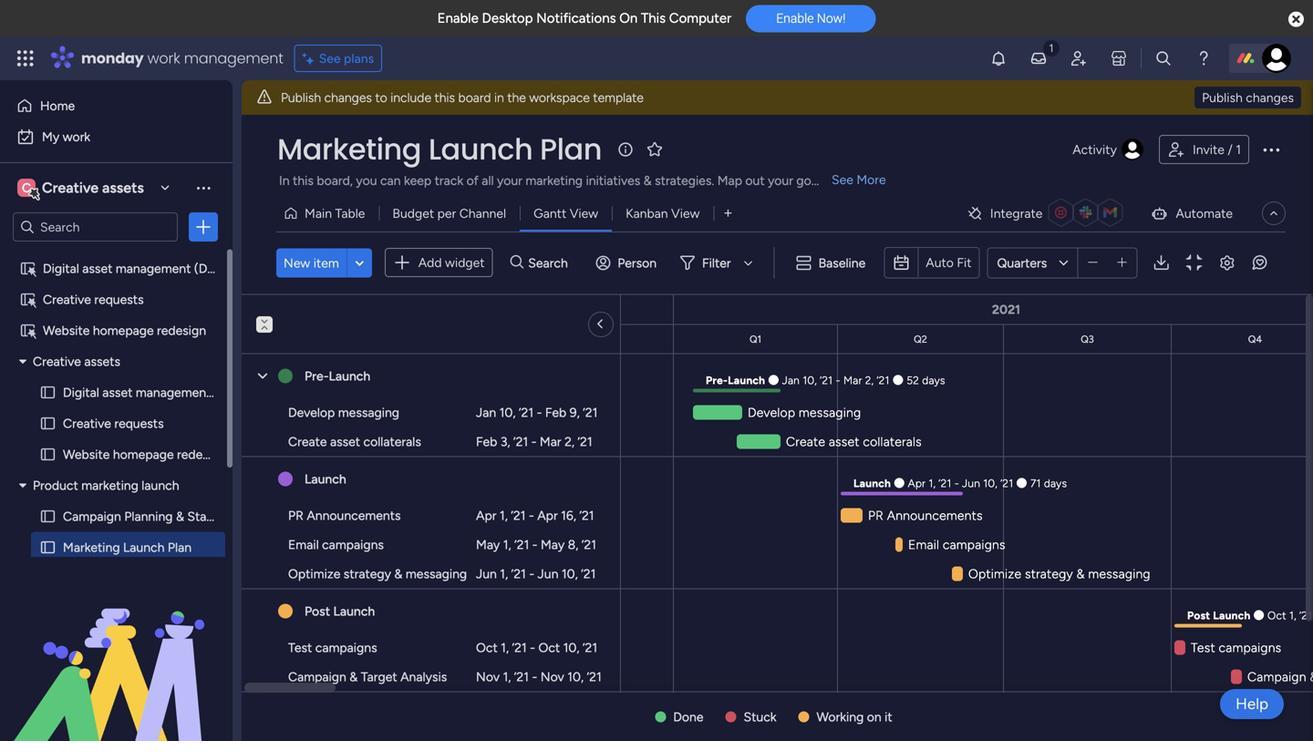 Task type: describe. For each thing, give the bounding box(es) containing it.
see more button
[[276, 170, 889, 192]]

0 vertical spatial digital asset management (dam)
[[43, 261, 231, 276]]

0 horizontal spatial options image
[[194, 218, 213, 236]]

1 horizontal spatial marketing launch plan
[[277, 129, 602, 170]]

9,
[[570, 405, 580, 421]]

select product image
[[16, 49, 35, 68]]

3,
[[501, 434, 511, 450]]

jan 10, '21 - feb 9, '21
[[476, 405, 598, 421]]

publish changes
[[1203, 90, 1295, 105]]

1 may from the left
[[476, 537, 500, 553]]

1 image
[[1044, 37, 1060, 58]]

public board under template workspace image for website homepage redesign
[[19, 322, 36, 339]]

my work link
[[11, 122, 222, 151]]

pre-launch ● jan 10, '21 - mar 2, '21 ● 52 days
[[706, 374, 946, 387]]

see for see more
[[832, 172, 854, 188]]

publish for publish changes
[[1203, 90, 1243, 105]]

public board image for creative requests
[[39, 415, 57, 432]]

0 vertical spatial digital
[[43, 261, 79, 276]]

caret down image for creative assets
[[19, 355, 26, 368]]

see more link
[[830, 171, 888, 189]]

0 vertical spatial website homepage redesign
[[43, 323, 206, 339]]

kanban view button
[[612, 199, 714, 228]]

integrate
[[991, 206, 1043, 221]]

in
[[495, 90, 504, 105]]

help button
[[1221, 690, 1285, 720]]

working on it
[[817, 710, 893, 725]]

0 horizontal spatial jan
[[476, 405, 496, 421]]

1 q4 from the left
[[583, 333, 597, 346]]

add view image
[[725, 207, 732, 220]]

publish changes button
[[1195, 87, 1302, 109]]

budget per channel
[[393, 206, 506, 221]]

0 vertical spatial feb
[[545, 405, 567, 421]]

enable for enable now!
[[777, 11, 814, 26]]

see plans
[[319, 51, 374, 66]]

notifications image
[[990, 49, 1008, 68]]

show board description image
[[615, 141, 637, 159]]

angle right image
[[599, 317, 603, 333]]

changes for publish changes
[[1247, 90, 1295, 105]]

1 horizontal spatial mar
[[844, 374, 863, 387]]

1 vertical spatial homepage
[[113, 447, 174, 463]]

8,
[[568, 537, 579, 553]]

channel
[[460, 206, 506, 221]]

person button
[[589, 248, 668, 278]]

baseline button
[[790, 248, 877, 278]]

post launch ● oct 1, '21 
[[1188, 609, 1314, 623]]

1 horizontal spatial apr
[[538, 508, 558, 524]]

0 horizontal spatial days
[[923, 374, 946, 387]]

announcements
[[307, 508, 401, 524]]

public board image for campaign planning & status
[[39, 508, 57, 526]]

this
[[641, 10, 666, 26]]

71
[[1031, 477, 1042, 490]]

lottie animation element
[[0, 557, 233, 742]]

per
[[438, 206, 456, 221]]

email
[[288, 537, 319, 553]]

52
[[907, 374, 920, 387]]

invite / 1 button
[[1160, 135, 1250, 164]]

more
[[857, 172, 887, 188]]

q3
[[1081, 333, 1095, 346]]

1 vertical spatial digital asset management (dam)
[[63, 385, 251, 401]]

done
[[674, 710, 704, 725]]

lottie animation image
[[0, 557, 233, 742]]

status
[[187, 509, 224, 525]]

2 horizontal spatial jun
[[963, 477, 981, 490]]

oct 1, '21 - oct 10, '21
[[476, 641, 598, 656]]

gantt view
[[534, 206, 599, 221]]

optimize
[[288, 567, 341, 582]]

1 horizontal spatial jun
[[538, 567, 559, 582]]

add widget button
[[385, 248, 493, 277]]

on
[[868, 710, 882, 725]]

1 horizontal spatial &
[[350, 670, 358, 685]]

test
[[288, 641, 312, 656]]

public board image for marketing launch plan
[[39, 539, 57, 557]]

collapse board header image
[[1267, 206, 1282, 221]]

campaigns for email campaigns
[[322, 537, 384, 553]]

- for jan 10, '21 - feb 9, '21
[[537, 405, 542, 421]]

pre- for pre-launch ● jan 10, '21 - mar 2, '21 ● 52 days
[[706, 374, 728, 387]]

automate
[[1176, 206, 1234, 221]]

develop
[[288, 405, 335, 421]]

this
[[435, 90, 455, 105]]

enable now! button
[[747, 5, 876, 32]]

assets inside workspace selection element
[[102, 179, 144, 197]]

publish changes to include this board in the workspace template
[[281, 90, 644, 105]]

0 vertical spatial (dam)
[[194, 261, 231, 276]]

workspace options image
[[194, 179, 213, 197]]

1 horizontal spatial plan
[[540, 129, 602, 170]]

john smith image
[[1263, 44, 1292, 73]]

pr announcements
[[288, 508, 401, 524]]

1 horizontal spatial 2,
[[866, 374, 874, 387]]

pre- for pre-launch
[[305, 369, 329, 384]]

0 vertical spatial asset
[[82, 261, 113, 276]]

0 vertical spatial management
[[184, 48, 283, 68]]

new item button
[[276, 248, 347, 278]]

v2 search image
[[511, 253, 524, 273]]

post for post launch
[[305, 604, 330, 620]]

redesign for website homepage redesign public board under template workspace icon
[[157, 323, 206, 339]]

1 vertical spatial messaging
[[406, 567, 467, 582]]

home option
[[11, 91, 222, 120]]

notifications
[[537, 10, 616, 26]]

& for planning
[[176, 509, 184, 525]]

marketing launch plan inside "list box"
[[63, 540, 192, 556]]

new item
[[284, 255, 339, 271]]

create
[[288, 434, 327, 450]]

board
[[459, 90, 491, 105]]

list box containing digital asset management (dam)
[[0, 250, 251, 683]]

1 vertical spatial management
[[116, 261, 191, 276]]

v2 minus image
[[1089, 256, 1098, 270]]

1 vertical spatial 2,
[[565, 434, 575, 450]]

main table
[[305, 206, 365, 221]]

add to favorites image
[[646, 140, 664, 158]]

desktop
[[482, 10, 533, 26]]

see plans button
[[294, 45, 382, 72]]

working
[[817, 710, 864, 725]]

baseline
[[819, 255, 866, 271]]

campaign for campaign & target analysis
[[288, 670, 347, 685]]

apr 1, '21 - apr 16, '21
[[476, 508, 595, 524]]

2 nov from the left
[[541, 670, 565, 685]]

1 q2 from the left
[[248, 333, 262, 346]]

0 horizontal spatial apr
[[476, 508, 497, 524]]

auto fit button
[[919, 248, 979, 277]]

update feed image
[[1030, 49, 1048, 68]]

workspace image
[[17, 178, 36, 198]]

requests for creative requests's public board under template workspace icon
[[94, 292, 144, 307]]

see more
[[832, 172, 887, 188]]

2 horizontal spatial apr
[[908, 477, 926, 490]]

- for apr 1, '21 - apr 16, '21
[[529, 508, 534, 524]]

plans
[[344, 51, 374, 66]]

campaign planning & status
[[63, 509, 224, 525]]

on
[[620, 10, 638, 26]]

arrow down image
[[738, 252, 760, 274]]

caret down image for product marketing launch
[[19, 479, 26, 492]]

launch ● apr 1, '21 - jun 10, '21 ● 71 days
[[854, 477, 1068, 490]]

website for public board icon for website homepage redesign
[[63, 447, 110, 463]]

work for my
[[63, 129, 90, 145]]

1 vertical spatial days
[[1045, 477, 1068, 490]]

enable now!
[[777, 11, 846, 26]]

invite / 1
[[1193, 142, 1242, 157]]

help image
[[1195, 49, 1214, 68]]

email campaigns
[[288, 537, 384, 553]]

my work option
[[11, 122, 222, 151]]

to
[[375, 90, 388, 105]]

0 vertical spatial marketing
[[277, 129, 422, 170]]

public board image for website homepage redesign
[[39, 446, 57, 464]]

the
[[508, 90, 526, 105]]

marketing inside "list box"
[[63, 540, 120, 556]]

create asset collaterals
[[288, 434, 421, 450]]

enable for enable desktop notifications on this computer
[[438, 10, 479, 26]]

gantt view button
[[520, 199, 612, 228]]

my
[[42, 129, 59, 145]]



Task type: locate. For each thing, give the bounding box(es) containing it.
campaign down product marketing launch
[[63, 509, 121, 525]]

quarters
[[998, 255, 1048, 271]]

creative assets inside workspace selection element
[[42, 179, 144, 197]]

requests down search in workspace field on the left of the page
[[94, 292, 144, 307]]

see left more
[[832, 172, 854, 188]]

1 enable from the left
[[438, 10, 479, 26]]

post for post launch ● oct 1, '21 
[[1188, 609, 1211, 623]]

1 vertical spatial redesign
[[177, 447, 226, 463]]

- for nov 1, '21 - nov 10, '21
[[532, 670, 538, 685]]

1 horizontal spatial feb
[[545, 405, 567, 421]]

1 vertical spatial digital
[[63, 385, 99, 401]]

0 horizontal spatial post
[[305, 604, 330, 620]]

c
[[22, 180, 31, 196]]

q1
[[750, 333, 762, 346]]

publish for publish changes to include this board in the workspace template
[[281, 90, 321, 105]]

2 view from the left
[[672, 206, 700, 221]]

- left '52'
[[836, 374, 841, 387]]

marketing
[[81, 478, 139, 494]]

Marketing Launch Plan field
[[273, 129, 607, 170]]

- for may 1, '21 - may 8, '21
[[533, 537, 538, 553]]

new
[[284, 255, 310, 271]]

0 horizontal spatial 2,
[[565, 434, 575, 450]]

v2 collapse up image
[[256, 323, 273, 335]]

1
[[1237, 142, 1242, 157]]

1 vertical spatial assets
[[84, 354, 120, 370]]

enable
[[438, 10, 479, 26], [777, 11, 814, 26]]

view for gantt view
[[570, 206, 599, 221]]

public board under template workspace image for creative requests
[[19, 291, 36, 308]]

0 horizontal spatial messaging
[[338, 405, 400, 421]]

search everything image
[[1155, 49, 1173, 68]]

plan down status on the bottom left of the page
[[168, 540, 192, 556]]

publish inside button
[[1203, 90, 1243, 105]]

mar down jan 10, '21 - feb 9, '21
[[540, 434, 562, 450]]

0 horizontal spatial pre-
[[305, 369, 329, 384]]

0 horizontal spatial may
[[476, 537, 500, 553]]

assets
[[102, 179, 144, 197], [84, 354, 120, 370]]

1 changes from the left
[[324, 90, 372, 105]]

see inside button
[[319, 51, 341, 66]]

- for feb 3, '21 - mar 2, '21
[[532, 434, 537, 450]]

work for monday
[[147, 48, 180, 68]]

view for kanban view
[[672, 206, 700, 221]]

2 enable from the left
[[777, 11, 814, 26]]

creative assets inside "list box"
[[33, 354, 120, 370]]

2, down 9,
[[565, 434, 575, 450]]

0 vertical spatial jan
[[783, 374, 800, 387]]

2 public board image from the top
[[39, 508, 57, 526]]

2 vertical spatial public board image
[[39, 539, 57, 557]]

launch
[[429, 129, 533, 170], [329, 369, 371, 384], [728, 374, 766, 387], [305, 472, 346, 487], [854, 477, 891, 490], [123, 540, 165, 556], [333, 604, 375, 620], [1214, 609, 1251, 623]]

include
[[391, 90, 432, 105]]

1 vertical spatial (dam)
[[214, 385, 251, 401]]

strategy
[[344, 567, 391, 582]]

may left 8,
[[541, 537, 565, 553]]

- down "apr 1, '21 - apr 16, '21"
[[533, 537, 538, 553]]

public board image
[[39, 384, 57, 401], [39, 446, 57, 464], [39, 539, 57, 557]]

option
[[0, 252, 233, 256]]

changes down john smith icon
[[1247, 90, 1295, 105]]

3 public board image from the top
[[39, 539, 57, 557]]

0 vertical spatial see
[[319, 51, 341, 66]]

monday work management
[[81, 48, 283, 68]]

1 horizontal spatial view
[[672, 206, 700, 221]]

my work
[[42, 129, 90, 145]]

0 horizontal spatial publish
[[281, 90, 321, 105]]

options image right 1
[[1261, 139, 1283, 161]]

1 vertical spatial public board image
[[39, 446, 57, 464]]

- down "oct 1, '21 - oct 10, '21"
[[532, 670, 538, 685]]

1 vertical spatial asset
[[102, 385, 133, 401]]

jun
[[963, 477, 981, 490], [476, 567, 497, 582], [538, 567, 559, 582]]

0 horizontal spatial oct
[[476, 641, 498, 656]]

1 horizontal spatial campaign
[[288, 670, 347, 685]]

0 vertical spatial public board image
[[39, 384, 57, 401]]

redesign up launch
[[177, 447, 226, 463]]

analysis
[[401, 670, 447, 685]]

website homepage redesign
[[43, 323, 206, 339], [63, 447, 226, 463]]

2 caret down image from the top
[[19, 479, 26, 492]]

2 vertical spatial asset
[[330, 434, 360, 450]]

Search field
[[524, 250, 579, 276]]

messaging up create asset collaterals
[[338, 405, 400, 421]]

0 horizontal spatial nov
[[476, 670, 500, 685]]

work right my
[[63, 129, 90, 145]]

help
[[1236, 695, 1269, 714]]

0 horizontal spatial work
[[63, 129, 90, 145]]

q2
[[248, 333, 262, 346], [914, 333, 928, 346]]

may
[[476, 537, 500, 553], [541, 537, 565, 553]]

1 vertical spatial website
[[63, 447, 110, 463]]

Search in workspace field
[[38, 217, 152, 238]]

1 horizontal spatial pre-
[[706, 374, 728, 387]]

campaigns down announcements
[[322, 537, 384, 553]]

public board image up product
[[39, 415, 57, 432]]

caret down image
[[19, 355, 26, 368], [19, 479, 26, 492]]

1 vertical spatial plan
[[168, 540, 192, 556]]

0 horizontal spatial q2
[[248, 333, 262, 346]]

1 horizontal spatial see
[[832, 172, 854, 188]]

option inside "list box"
[[0, 252, 233, 256]]

may 1, '21 - may 8, '21
[[476, 537, 597, 553]]

auto fit
[[926, 255, 972, 271]]

budget
[[393, 206, 434, 221]]

1 horizontal spatial post
[[1188, 609, 1211, 623]]

& inside "list box"
[[176, 509, 184, 525]]

mar left '52'
[[844, 374, 863, 387]]

1 vertical spatial creative assets
[[33, 354, 120, 370]]

1 vertical spatial creative requests
[[63, 416, 164, 432]]

public board image for digital asset management (dam)
[[39, 384, 57, 401]]

1 vertical spatial options image
[[194, 218, 213, 236]]

test campaigns
[[288, 641, 377, 656]]

optimize strategy & messaging jun 1, '21 - jun 10, '21
[[288, 567, 596, 582]]

work inside my work option
[[63, 129, 90, 145]]

2 q4 from the left
[[1249, 333, 1263, 346]]

1 vertical spatial caret down image
[[19, 479, 26, 492]]

campaigns
[[322, 537, 384, 553], [315, 641, 377, 656]]

1 horizontal spatial marketing
[[277, 129, 422, 170]]

- down may 1, '21 - may 8, '21
[[529, 567, 535, 582]]

angle down image
[[355, 256, 364, 270]]

monday marketplace image
[[1110, 49, 1129, 68]]

1 vertical spatial public board under template workspace image
[[19, 322, 36, 339]]

see for see plans
[[319, 51, 341, 66]]

enable left now!
[[777, 11, 814, 26]]

creative requests up marketing
[[63, 416, 164, 432]]

0 horizontal spatial mar
[[540, 434, 562, 450]]

management
[[184, 48, 283, 68], [116, 261, 191, 276], [136, 385, 211, 401]]

campaign & target analysis
[[288, 670, 447, 685]]

post
[[305, 604, 330, 620], [1188, 609, 1211, 623]]

main table button
[[276, 199, 379, 228]]

0 horizontal spatial see
[[319, 51, 341, 66]]

feb left 9,
[[545, 405, 567, 421]]

budget per channel button
[[379, 199, 520, 228]]

0 horizontal spatial feb
[[476, 434, 498, 450]]

enable inside button
[[777, 11, 814, 26]]

asset
[[82, 261, 113, 276], [102, 385, 133, 401], [330, 434, 360, 450]]

home
[[40, 98, 75, 114]]

may up optimize strategy & messaging jun 1, '21 - jun 10, '21
[[476, 537, 500, 553]]

public board image down product
[[39, 508, 57, 526]]

0 vertical spatial plan
[[540, 129, 602, 170]]

home link
[[11, 91, 222, 120]]

campaign inside "list box"
[[63, 509, 121, 525]]

0 vertical spatial mar
[[844, 374, 863, 387]]

10,
[[803, 374, 818, 387], [500, 405, 516, 421], [984, 477, 998, 490], [562, 567, 578, 582], [564, 641, 580, 656], [568, 670, 584, 685]]

2 public board under template workspace image from the top
[[19, 322, 36, 339]]

redesign for public board icon for website homepage redesign
[[177, 447, 226, 463]]

public board image
[[39, 415, 57, 432], [39, 508, 57, 526]]

0 horizontal spatial marketing
[[63, 540, 120, 556]]

& left target at the left of the page
[[350, 670, 358, 685]]

1 vertical spatial marketing launch plan
[[63, 540, 192, 556]]

see
[[319, 51, 341, 66], [832, 172, 854, 188]]

2 q2 from the left
[[914, 333, 928, 346]]

marketing launch plan down this
[[277, 129, 602, 170]]

& left status on the bottom left of the page
[[176, 509, 184, 525]]

1,
[[929, 477, 936, 490], [500, 508, 508, 524], [503, 537, 512, 553], [500, 567, 508, 582], [1290, 609, 1297, 623], [501, 641, 509, 656], [503, 670, 511, 685]]

1 vertical spatial see
[[832, 172, 854, 188]]

planning
[[124, 509, 173, 525]]

-
[[836, 374, 841, 387], [537, 405, 542, 421], [532, 434, 537, 450], [955, 477, 960, 490], [529, 508, 534, 524], [533, 537, 538, 553], [529, 567, 535, 582], [530, 641, 536, 656], [532, 670, 538, 685]]

2 horizontal spatial &
[[395, 567, 403, 582]]

plan
[[540, 129, 602, 170], [168, 540, 192, 556]]

1 publish from the left
[[281, 90, 321, 105]]

q2 down "v2 collapse down" image
[[248, 333, 262, 346]]

requests up launch
[[114, 416, 164, 432]]

2, left '52'
[[866, 374, 874, 387]]

0 vertical spatial homepage
[[93, 323, 154, 339]]

enable desktop notifications on this computer
[[438, 10, 732, 26]]

creative inside workspace selection element
[[42, 179, 99, 197]]

work
[[147, 48, 180, 68], [63, 129, 90, 145]]

1 public board under template workspace image from the top
[[19, 291, 36, 308]]

2 vertical spatial management
[[136, 385, 211, 401]]

monday
[[81, 48, 144, 68]]

1 vertical spatial &
[[395, 567, 403, 582]]

marketing launch plan
[[277, 129, 602, 170], [63, 540, 192, 556]]

integrate button
[[960, 194, 1136, 233]]

widget
[[445, 255, 485, 271]]

1 public board image from the top
[[39, 415, 57, 432]]

- for oct 1, '21 - oct 10, '21
[[530, 641, 536, 656]]

messaging
[[338, 405, 400, 421], [406, 567, 467, 582]]

see left plans
[[319, 51, 341, 66]]

view
[[570, 206, 599, 221], [672, 206, 700, 221]]

1 horizontal spatial nov
[[541, 670, 565, 685]]

1 vertical spatial marketing
[[63, 540, 120, 556]]

2 public board image from the top
[[39, 446, 57, 464]]

campaigns up campaign & target analysis
[[315, 641, 377, 656]]

pre-
[[305, 369, 329, 384], [706, 374, 728, 387]]

campaign
[[63, 509, 121, 525], [288, 670, 347, 685]]

assets inside "list box"
[[84, 354, 120, 370]]

(dam)
[[194, 261, 231, 276], [214, 385, 251, 401]]

days
[[923, 374, 946, 387], [1045, 477, 1068, 490]]

0 horizontal spatial enable
[[438, 10, 479, 26]]

1 horizontal spatial options image
[[1261, 139, 1283, 161]]

- up may 1, '21 - may 8, '21
[[529, 508, 534, 524]]

2 horizontal spatial oct
[[1268, 609, 1287, 623]]

0 vertical spatial messaging
[[338, 405, 400, 421]]

1 horizontal spatial oct
[[539, 641, 560, 656]]

website for website homepage redesign public board under template workspace icon
[[43, 323, 90, 339]]

0 vertical spatial options image
[[1261, 139, 1283, 161]]

1 vertical spatial campaigns
[[315, 641, 377, 656]]

1 vertical spatial feb
[[476, 434, 498, 450]]

1 public board image from the top
[[39, 384, 57, 401]]

kanban view
[[626, 206, 700, 221]]

plan down workspace
[[540, 129, 602, 170]]

1 horizontal spatial q4
[[1249, 333, 1263, 346]]

plan inside "list box"
[[168, 540, 192, 556]]

v2 collapse down image
[[256, 310, 273, 322]]

0 vertical spatial requests
[[94, 292, 144, 307]]

0 horizontal spatial &
[[176, 509, 184, 525]]

auto
[[926, 255, 954, 271]]

marketing down campaign planning & status on the left of page
[[63, 540, 120, 556]]

redesign left v2 collapse up icon
[[157, 323, 206, 339]]

dapulse close image
[[1289, 10, 1305, 29]]

target
[[361, 670, 397, 685]]

workspace
[[529, 90, 590, 105]]

campaign down test campaigns
[[288, 670, 347, 685]]

0 vertical spatial 2,
[[866, 374, 874, 387]]

days right 71
[[1045, 477, 1068, 490]]

0 vertical spatial campaigns
[[322, 537, 384, 553]]

see inside button
[[832, 172, 854, 188]]

add widget
[[419, 255, 485, 271]]

creative requests down search in workspace field on the left of the page
[[43, 292, 144, 307]]

invite members image
[[1070, 49, 1089, 68]]

0 vertical spatial redesign
[[157, 323, 206, 339]]

q2 up '52'
[[914, 333, 928, 346]]

0 vertical spatial caret down image
[[19, 355, 26, 368]]

1 caret down image from the top
[[19, 355, 26, 368]]

0 vertical spatial creative requests
[[43, 292, 144, 307]]

nov 1, '21 - nov 10, '21
[[476, 670, 602, 685]]

item
[[314, 255, 339, 271]]

enable left desktop
[[438, 10, 479, 26]]

0 vertical spatial website
[[43, 323, 90, 339]]

mar
[[844, 374, 863, 387], [540, 434, 562, 450]]

collaterals
[[364, 434, 421, 450]]

0 horizontal spatial campaign
[[63, 509, 121, 525]]

0 vertical spatial marketing launch plan
[[277, 129, 602, 170]]

0 horizontal spatial changes
[[324, 90, 372, 105]]

changes
[[324, 90, 372, 105], [1247, 90, 1295, 105]]

digital asset management (dam)
[[43, 261, 231, 276], [63, 385, 251, 401]]

changes inside button
[[1247, 90, 1295, 105]]

0 horizontal spatial view
[[570, 206, 599, 221]]

0 vertical spatial assets
[[102, 179, 144, 197]]

- right 3,
[[532, 434, 537, 450]]

0 vertical spatial public board image
[[39, 415, 57, 432]]

feb left 3,
[[476, 434, 498, 450]]

list box
[[0, 250, 251, 683]]

2 may from the left
[[541, 537, 565, 553]]

campaigns for test campaigns
[[315, 641, 377, 656]]

1 vertical spatial requests
[[114, 416, 164, 432]]

2021
[[993, 302, 1021, 318]]

messaging right strategy
[[406, 567, 467, 582]]

/
[[1228, 142, 1233, 157]]

changes for publish changes to include this board in the workspace template
[[324, 90, 372, 105]]

view down see more button
[[570, 206, 599, 221]]

main
[[305, 206, 332, 221]]

1 horizontal spatial enable
[[777, 11, 814, 26]]

publish down see plans button on the left of page
[[281, 90, 321, 105]]

- up "nov 1, '21 - nov 10, '21"
[[530, 641, 536, 656]]

workspace selection element
[[17, 177, 147, 201]]

0 horizontal spatial jun
[[476, 567, 497, 582]]

view inside gantt view button
[[570, 206, 599, 221]]

options image
[[1261, 139, 1283, 161], [194, 218, 213, 236]]

- up the feb 3, '21 - mar 2, '21
[[537, 405, 542, 421]]

& right strategy
[[395, 567, 403, 582]]

1 nov from the left
[[476, 670, 500, 685]]

1 view from the left
[[570, 206, 599, 221]]

public board under template workspace image
[[19, 291, 36, 308], [19, 322, 36, 339]]

creative assets
[[42, 179, 144, 197], [33, 354, 120, 370]]

1 vertical spatial public board image
[[39, 508, 57, 526]]

public board under template workspace image
[[19, 260, 36, 277]]

now!
[[817, 11, 846, 26]]

1 horizontal spatial jan
[[783, 374, 800, 387]]

table
[[335, 206, 365, 221]]

invite
[[1193, 142, 1225, 157]]

requests for creative requests's public board image
[[114, 416, 164, 432]]

days right '52'
[[923, 374, 946, 387]]

work right monday
[[147, 48, 180, 68]]

1 horizontal spatial q2
[[914, 333, 928, 346]]

filter button
[[673, 248, 760, 278]]

publish down help icon
[[1203, 90, 1243, 105]]

changes left to
[[324, 90, 372, 105]]

0 vertical spatial work
[[147, 48, 180, 68]]

1 vertical spatial website homepage redesign
[[63, 447, 226, 463]]

view right "kanban"
[[672, 206, 700, 221]]

0 vertical spatial days
[[923, 374, 946, 387]]

2 publish from the left
[[1203, 90, 1243, 105]]

& for strategy
[[395, 567, 403, 582]]

v2 plus image
[[1118, 256, 1128, 270]]

develop messaging
[[288, 405, 400, 421]]

- left 71
[[955, 477, 960, 490]]

campaign for campaign planning & status
[[63, 509, 121, 525]]

automate button
[[1144, 199, 1241, 228]]

product
[[33, 478, 78, 494]]

marketing launch plan down campaign planning & status on the left of page
[[63, 540, 192, 556]]

2 changes from the left
[[1247, 90, 1295, 105]]

pr
[[288, 508, 304, 524]]

add
[[419, 255, 442, 271]]

view inside kanban view button
[[672, 206, 700, 221]]

marketing down to
[[277, 129, 422, 170]]

options image down the workspace options icon on the top
[[194, 218, 213, 236]]



Task type: vqa. For each thing, say whether or not it's contained in the screenshot.
first the Status from the bottom
no



